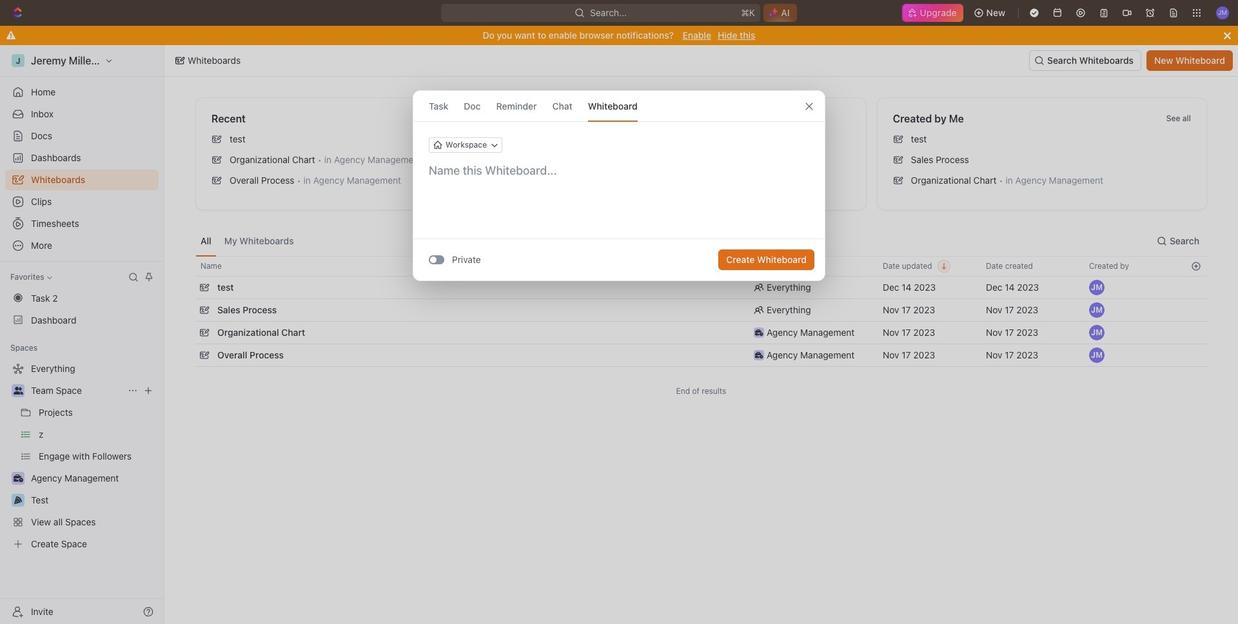 Task type: vqa. For each thing, say whether or not it's contained in the screenshot.
bottom New
no



Task type: describe. For each thing, give the bounding box(es) containing it.
user group image
[[13, 387, 23, 395]]

jeremy miller, , element for 2nd cell from the top
[[1089, 302, 1105, 318]]

jeremy miller, , element for first cell from the top
[[1089, 280, 1105, 295]]

business time image
[[755, 352, 763, 359]]

3 row from the top
[[195, 297, 1207, 323]]

3 cell from the top
[[1185, 322, 1207, 344]]



Task type: locate. For each thing, give the bounding box(es) containing it.
5 row from the top
[[195, 342, 1207, 368]]

2 row from the top
[[195, 275, 1207, 300]]

jeremy miller, , element
[[1089, 280, 1105, 295], [1089, 302, 1105, 318], [1089, 325, 1105, 340], [1089, 348, 1105, 363]]

Name this Whiteboard... field
[[413, 163, 825, 179]]

table
[[195, 256, 1207, 368]]

tab list
[[195, 226, 299, 256]]

dialog
[[413, 90, 825, 281]]

1 row from the top
[[195, 256, 1207, 277]]

sidebar navigation
[[0, 45, 164, 624]]

4 jeremy miller, , element from the top
[[1089, 348, 1105, 363]]

cell
[[1185, 277, 1207, 299], [1185, 299, 1207, 321], [1185, 322, 1207, 344]]

row
[[195, 256, 1207, 277], [195, 275, 1207, 300], [195, 297, 1207, 323], [195, 320, 1207, 346], [195, 342, 1207, 368]]

1 cell from the top
[[1185, 277, 1207, 299]]

jeremy miller, , element for 3rd cell from the top of the page
[[1089, 325, 1105, 340]]

business time image
[[755, 330, 763, 336]]

2 cell from the top
[[1185, 299, 1207, 321]]

3 jeremy miller, , element from the top
[[1089, 325, 1105, 340]]

0 vertical spatial cell
[[1185, 277, 1207, 299]]

1 jeremy miller, , element from the top
[[1089, 280, 1105, 295]]

2 jeremy miller, , element from the top
[[1089, 302, 1105, 318]]

4 row from the top
[[195, 320, 1207, 346]]

1 vertical spatial cell
[[1185, 299, 1207, 321]]

2 vertical spatial cell
[[1185, 322, 1207, 344]]



